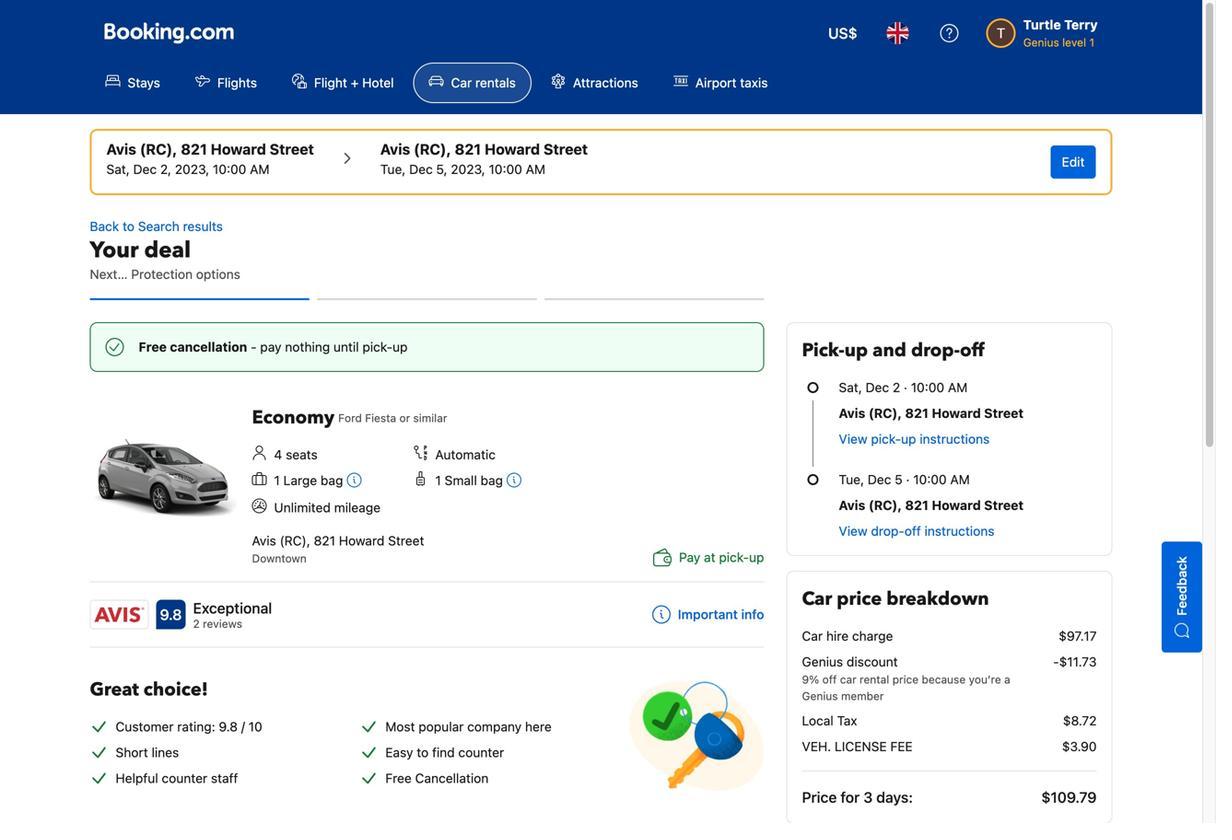 Task type: describe. For each thing, give the bounding box(es) containing it.
10:00 right 5
[[913, 472, 947, 487]]

tue, dec 5 · 10:00 am
[[839, 472, 970, 487]]

stays link
[[90, 63, 176, 103]]

$3.90
[[1062, 740, 1097, 755]]

view pick-up instructions
[[839, 432, 990, 447]]

$8.72
[[1063, 714, 1097, 729]]

level
[[1063, 36, 1087, 49]]

car price breakdown
[[802, 587, 989, 612]]

unlimited
[[274, 500, 331, 515]]

howard up view drop-off instructions
[[932, 498, 981, 513]]

discount
[[847, 655, 898, 670]]

lines
[[152, 745, 179, 761]]

1 vertical spatial counter
[[162, 771, 208, 786]]

helpful
[[116, 771, 158, 786]]

view pick-up instructions button
[[839, 430, 990, 449]]

2,
[[160, 162, 171, 177]]

1 vertical spatial 9.8
[[219, 720, 238, 735]]

howard for downtown
[[339, 533, 385, 549]]

us$ button
[[817, 11, 869, 55]]

(rc), down sat, dec 2 · 10:00 am
[[869, 406, 902, 421]]

1 large bag
[[274, 473, 343, 488]]

search
[[138, 219, 179, 234]]

up inside product card group
[[749, 550, 764, 565]]

avis (rc), 821 howard street for off
[[839, 498, 1024, 513]]

you're
[[969, 674, 1001, 687]]

drop-off date element
[[380, 160, 588, 179]]

tooltip arial label image for 1 large bag
[[347, 473, 362, 488]]

at
[[704, 550, 716, 565]]

veh.
[[802, 740, 831, 755]]

most popular company here
[[385, 720, 552, 735]]

(rc), for sat,
[[140, 141, 177, 158]]

supplied by rc - avis image
[[91, 601, 148, 629]]

1 for 1 small bag
[[435, 473, 441, 488]]

tooltip arial label image for 1 large bag
[[347, 473, 362, 488]]

here
[[525, 720, 552, 735]]

or
[[399, 412, 410, 425]]

options
[[196, 267, 240, 282]]

pay
[[260, 340, 282, 355]]

drop-off location element
[[380, 138, 588, 160]]

airport taxis link
[[658, 63, 784, 103]]

important
[[678, 607, 738, 622]]

821 up view drop-off instructions
[[905, 498, 929, 513]]

automatic
[[435, 447, 496, 463]]

exceptional 2 reviews
[[193, 600, 272, 631]]

pay at pick-up
[[679, 550, 764, 565]]

0 vertical spatial counter
[[458, 745, 504, 761]]

price
[[802, 789, 837, 807]]

am inside avis (rc), 821 howard street tue, dec 5, 2023, 10:00 am
[[526, 162, 546, 177]]

4 seats
[[274, 447, 318, 463]]

fee
[[891, 740, 913, 755]]

avis (rc), 821 howard street sat, dec 2, 2023, 10:00 am
[[106, 141, 314, 177]]

cancellation
[[415, 771, 489, 786]]

view for view drop-off instructions
[[839, 524, 868, 539]]

2023, for avis (rc), 821 howard street tue, dec 5, 2023, 10:00 am
[[451, 162, 485, 177]]

821 for sat,
[[181, 141, 207, 158]]

license
[[835, 740, 887, 755]]

821 up view pick-up instructions
[[905, 406, 929, 421]]

avis for downtown
[[252, 533, 276, 549]]

important info
[[678, 607, 764, 622]]

pick-up and drop-off
[[802, 338, 985, 364]]

large
[[283, 473, 317, 488]]

downtown
[[252, 552, 307, 565]]

am inside avis (rc), 821 howard street sat, dec 2, 2023, 10:00 am
[[250, 162, 270, 177]]

flights
[[217, 75, 257, 90]]

9%
[[802, 674, 819, 687]]

seats
[[286, 447, 318, 463]]

+
[[351, 75, 359, 90]]

staff
[[211, 771, 238, 786]]

rentals
[[476, 75, 516, 90]]

customer rating: 9.8 / 10
[[116, 720, 262, 735]]

1 inside turtle terry genius level 1
[[1090, 36, 1095, 49]]

· for 2
[[904, 380, 908, 395]]

5,
[[436, 162, 447, 177]]

avis (rc), 821 howard street tue, dec 5, 2023, 10:00 am
[[380, 141, 588, 177]]

edit button
[[1051, 146, 1096, 179]]

2 horizontal spatial off
[[960, 338, 985, 364]]

10:00 inside avis (rc), 821 howard street tue, dec 5, 2023, 10:00 am
[[489, 162, 522, 177]]

9.8 element
[[156, 600, 186, 630]]

tooltip arial label image for 1 small bag
[[507, 473, 522, 488]]

terry
[[1065, 17, 1098, 32]]

sat, dec 2 · 10:00 am
[[839, 380, 968, 395]]

easy to find counter
[[385, 745, 504, 761]]

/
[[241, 720, 245, 735]]

fiesta
[[365, 412, 396, 425]]

car for car hire charge
[[802, 629, 823, 644]]

flight + hotel
[[314, 75, 394, 90]]

similar
[[413, 412, 447, 425]]

price for 3 days:
[[802, 789, 913, 807]]

pick- inside product card group
[[719, 550, 749, 565]]

dec inside avis (rc), 821 howard street tue, dec 5, 2023, 10:00 am
[[409, 162, 433, 177]]

avis for tue,
[[380, 141, 410, 158]]

for
[[841, 789, 860, 807]]

us$
[[828, 24, 858, 42]]

ford
[[338, 412, 362, 425]]

up right "until"
[[393, 340, 408, 355]]

2 vertical spatial genius
[[802, 690, 838, 703]]

member
[[841, 690, 884, 703]]

$97.17
[[1059, 629, 1097, 644]]

821 for tue,
[[455, 141, 481, 158]]

genius discount 9% off car rental price because you're a genius member
[[802, 655, 1011, 703]]

veh. license fee
[[802, 740, 913, 755]]

free for free cancellation
[[385, 771, 412, 786]]

until
[[334, 340, 359, 355]]

mileage
[[334, 500, 381, 515]]

off inside button
[[905, 524, 921, 539]]

1 horizontal spatial tue,
[[839, 472, 864, 487]]

attractions
[[573, 75, 638, 90]]

great
[[90, 678, 139, 703]]

price inside genius discount 9% off car rental price because you're a genius member
[[893, 674, 919, 687]]

street for downtown
[[388, 533, 424, 549]]

car rentals
[[451, 75, 516, 90]]

info
[[741, 607, 764, 622]]

hire
[[827, 629, 849, 644]]

customer
[[116, 720, 174, 735]]

exceptional
[[193, 600, 272, 617]]

1 horizontal spatial sat,
[[839, 380, 862, 395]]

tue, inside avis (rc), 821 howard street tue, dec 5, 2023, 10:00 am
[[380, 162, 406, 177]]

off inside genius discount 9% off car rental price because you're a genius member
[[823, 674, 837, 687]]

street for tue, dec 5, 2023, 10:00 am
[[544, 141, 588, 158]]

cancellation
[[170, 340, 247, 355]]

0 vertical spatial price
[[837, 587, 882, 612]]

4
[[274, 447, 282, 463]]

great choice!
[[90, 678, 208, 703]]

tooltip arial label image for 1 small bag
[[507, 473, 522, 488]]



Task type: vqa. For each thing, say whether or not it's contained in the screenshot.
the Edit at the right of the page
yes



Task type: locate. For each thing, give the bounding box(es) containing it.
genius down turtle
[[1024, 36, 1060, 49]]

1 vertical spatial tue,
[[839, 472, 864, 487]]

0 horizontal spatial price
[[837, 587, 882, 612]]

1 2023, from the left
[[175, 162, 209, 177]]

tue, left 5,
[[380, 162, 406, 177]]

pick- right "until"
[[363, 340, 393, 355]]

10:00 down drop-off location element
[[489, 162, 522, 177]]

rental
[[860, 674, 890, 687]]

free down 'easy'
[[385, 771, 412, 786]]

avis down sat, dec 2 · 10:00 am
[[839, 406, 866, 421]]

- down the $97.17
[[1054, 655, 1059, 670]]

0 vertical spatial ·
[[904, 380, 908, 395]]

1 vertical spatial instructions
[[925, 524, 995, 539]]

next…
[[90, 267, 128, 282]]

free for free cancellation - pay nothing until pick-up
[[139, 340, 167, 355]]

1 vertical spatial view
[[839, 524, 868, 539]]

airport taxis
[[696, 75, 768, 90]]

821 up the drop-off date element
[[455, 141, 481, 158]]

0 horizontal spatial bag
[[321, 473, 343, 488]]

2 view from the top
[[839, 524, 868, 539]]

car up hire at the right bottom
[[802, 587, 832, 612]]

$11.73
[[1059, 655, 1097, 670]]

1 avis (rc), 821 howard street from the top
[[839, 406, 1024, 421]]

2 down pick-up and drop-off
[[893, 380, 901, 395]]

2 left reviews
[[193, 618, 200, 631]]

2 tooltip arial label image from the left
[[507, 473, 522, 488]]

2023, inside avis (rc), 821 howard street sat, dec 2, 2023, 10:00 am
[[175, 162, 209, 177]]

tooltip arial label image right 1 small bag
[[507, 473, 522, 488]]

pick- right at
[[719, 550, 749, 565]]

pick- up 5
[[871, 432, 901, 447]]

0 vertical spatial -
[[251, 340, 257, 355]]

sat, left 2,
[[106, 162, 130, 177]]

1 horizontal spatial counter
[[458, 745, 504, 761]]

1 vertical spatial pick-
[[871, 432, 901, 447]]

0 vertical spatial instructions
[[920, 432, 990, 447]]

1 vertical spatial free
[[385, 771, 412, 786]]

charge
[[852, 629, 893, 644]]

price up car hire charge at the right bottom
[[837, 587, 882, 612]]

2023, for avis (rc), 821 howard street sat, dec 2, 2023, 10:00 am
[[175, 162, 209, 177]]

view
[[839, 432, 868, 447], [839, 524, 868, 539]]

0 horizontal spatial to
[[123, 219, 135, 234]]

1 vertical spatial avis (rc), 821 howard street
[[839, 498, 1024, 513]]

1 left the large
[[274, 473, 280, 488]]

0 horizontal spatial tooltip arial label image
[[347, 473, 362, 488]]

avis inside avis (rc), 821 howard street sat, dec 2, 2023, 10:00 am
[[106, 141, 136, 158]]

feedback button
[[1162, 542, 1203, 653]]

0 horizontal spatial tooltip arial label image
[[347, 473, 362, 488]]

a
[[1005, 674, 1011, 687]]

instructions for view drop-off instructions
[[925, 524, 995, 539]]

free cancellation
[[385, 771, 489, 786]]

important info button
[[652, 606, 764, 624]]

821 inside avis (rc), 821 howard street sat, dec 2, 2023, 10:00 am
[[181, 141, 207, 158]]

1 for 1 large bag
[[274, 473, 280, 488]]

0 horizontal spatial drop-
[[871, 524, 905, 539]]

skip to main content element
[[0, 0, 1203, 114]]

breakdown
[[887, 587, 989, 612]]

1 horizontal spatial bag
[[481, 473, 503, 488]]

airport
[[696, 75, 737, 90]]

2 avis (rc), 821 howard street from the top
[[839, 498, 1024, 513]]

product card group
[[90, 387, 787, 632]]

am down pick-up location element
[[250, 162, 270, 177]]

0 vertical spatial view
[[839, 432, 868, 447]]

821 inside avis (rc), 821 howard street tue, dec 5, 2023, 10:00 am
[[455, 141, 481, 158]]

avis inside 'avis (rc), 821 howard street downtown'
[[252, 533, 276, 549]]

dec down and
[[866, 380, 889, 395]]

avis (rc), 821 howard street downtown
[[252, 533, 424, 565]]

0 vertical spatial 2
[[893, 380, 901, 395]]

howard for tue, dec 5, 2023, 10:00 am
[[485, 141, 540, 158]]

drop- down 5
[[871, 524, 905, 539]]

back to search results your deal next… protection options
[[90, 219, 240, 282]]

am up view pick-up instructions
[[948, 380, 968, 395]]

0 horizontal spatial counter
[[162, 771, 208, 786]]

1 vertical spatial -
[[1054, 655, 1059, 670]]

· down pick-up and drop-off
[[904, 380, 908, 395]]

bag for 1 small bag
[[481, 473, 503, 488]]

10:00 inside avis (rc), 821 howard street sat, dec 2, 2023, 10:00 am
[[213, 162, 246, 177]]

attractions link
[[535, 63, 654, 103]]

(rc), inside 'avis (rc), 821 howard street downtown'
[[280, 533, 310, 549]]

2023,
[[175, 162, 209, 177], [451, 162, 485, 177]]

1 tooltip arial label image from the left
[[347, 473, 362, 488]]

dec left 2,
[[133, 162, 157, 177]]

1 horizontal spatial free
[[385, 771, 412, 786]]

am down drop-off location element
[[526, 162, 546, 177]]

821 inside 'avis (rc), 821 howard street downtown'
[[314, 533, 335, 549]]

1 vertical spatial ·
[[906, 472, 910, 487]]

1 bag from the left
[[321, 473, 343, 488]]

pick-up date element
[[106, 160, 314, 179]]

howard down mileage
[[339, 533, 385, 549]]

2 vertical spatial pick-
[[719, 550, 749, 565]]

tooltip arial label image
[[347, 473, 362, 488], [507, 473, 522, 488]]

0 vertical spatial free
[[139, 340, 167, 355]]

1 horizontal spatial 2
[[893, 380, 901, 395]]

2
[[893, 380, 901, 395], [193, 618, 200, 631]]

car for car rentals
[[451, 75, 472, 90]]

unlimited mileage
[[274, 500, 381, 515]]

howard inside avis (rc), 821 howard street sat, dec 2, 2023, 10:00 am
[[211, 141, 266, 158]]

instructions up breakdown
[[925, 524, 995, 539]]

1 horizontal spatial price
[[893, 674, 919, 687]]

find
[[432, 745, 455, 761]]

1 vertical spatial sat,
[[839, 380, 862, 395]]

1 vertical spatial off
[[905, 524, 921, 539]]

view up tue, dec 5 · 10:00 am
[[839, 432, 868, 447]]

(rc), inside avis (rc), 821 howard street sat, dec 2, 2023, 10:00 am
[[140, 141, 177, 158]]

dec inside avis (rc), 821 howard street sat, dec 2, 2023, 10:00 am
[[133, 162, 157, 177]]

deal
[[144, 235, 191, 266]]

car inside skip to main content "element"
[[451, 75, 472, 90]]

(rc), down 5
[[869, 498, 902, 513]]

tax
[[837, 714, 858, 729]]

2 horizontal spatial 1
[[1090, 36, 1095, 49]]

10:00 down pick-up and drop-off
[[911, 380, 945, 395]]

rating:
[[177, 720, 215, 735]]

short lines
[[116, 745, 179, 761]]

turtle terry genius level 1
[[1024, 17, 1098, 49]]

821 for downtown
[[314, 533, 335, 549]]

10:00
[[213, 162, 246, 177], [489, 162, 522, 177], [911, 380, 945, 395], [913, 472, 947, 487]]

(rc), up 2,
[[140, 141, 177, 158]]

-$11.73
[[1054, 655, 1097, 670]]

0 horizontal spatial tue,
[[380, 162, 406, 177]]

to left find
[[417, 745, 429, 761]]

price right rental
[[893, 674, 919, 687]]

tue, left 5
[[839, 472, 864, 487]]

to inside back to search results your deal next… protection options
[[123, 219, 135, 234]]

(rc), up 5,
[[414, 141, 451, 158]]

1 vertical spatial 2
[[193, 618, 200, 631]]

10
[[249, 720, 262, 735]]

0 vertical spatial off
[[960, 338, 985, 364]]

1 vertical spatial to
[[417, 745, 429, 761]]

1 vertical spatial drop-
[[871, 524, 905, 539]]

9.8 inside product card group
[[160, 606, 182, 624]]

company
[[467, 720, 522, 735]]

bag for 1 large bag
[[321, 473, 343, 488]]

0 vertical spatial sat,
[[106, 162, 130, 177]]

· right 5
[[906, 472, 910, 487]]

helpful counter staff
[[116, 771, 238, 786]]

0 horizontal spatial 9.8
[[160, 606, 182, 624]]

821
[[181, 141, 207, 158], [455, 141, 481, 158], [905, 406, 929, 421], [905, 498, 929, 513], [314, 533, 335, 549]]

drop- right and
[[911, 338, 960, 364]]

2 tooltip arial label image from the left
[[507, 473, 522, 488]]

your
[[90, 235, 139, 266]]

1 horizontal spatial 9.8
[[219, 720, 238, 735]]

avis (rc), 821 howard street for up
[[839, 406, 1024, 421]]

avis inside avis (rc), 821 howard street tue, dec 5, 2023, 10:00 am
[[380, 141, 410, 158]]

car left "rentals"
[[451, 75, 472, 90]]

feedback
[[1174, 557, 1190, 616]]

0 horizontal spatial sat,
[[106, 162, 130, 177]]

(rc), inside avis (rc), 821 howard street tue, dec 5, 2023, 10:00 am
[[414, 141, 451, 158]]

$109.79
[[1042, 789, 1097, 807]]

howard inside 'avis (rc), 821 howard street downtown'
[[339, 533, 385, 549]]

1 horizontal spatial avis (rc), 821 howard street group
[[380, 138, 588, 179]]

results
[[183, 219, 223, 234]]

1 horizontal spatial tooltip arial label image
[[507, 473, 522, 488]]

pick-
[[802, 338, 845, 364]]

to for back to search results your deal next… protection options
[[123, 219, 135, 234]]

0 horizontal spatial avis (rc), 821 howard street group
[[106, 138, 314, 179]]

nothing
[[285, 340, 330, 355]]

avis (rc), 821 howard street group up results
[[106, 138, 314, 179]]

9.8 right supplied by rc - avis image
[[160, 606, 182, 624]]

am down view pick-up instructions button
[[950, 472, 970, 487]]

car
[[840, 674, 857, 687]]

pay
[[679, 550, 701, 565]]

howard up pick-up date element
[[211, 141, 266, 158]]

customer rating 9.8 exceptional element
[[193, 597, 272, 620]]

821 down unlimited mileage
[[314, 533, 335, 549]]

821 up pick-up date element
[[181, 141, 207, 158]]

car rentals link
[[413, 63, 532, 103]]

economy
[[252, 405, 335, 431]]

off up sat, dec 2 · 10:00 am
[[960, 338, 985, 364]]

sat, down pick-
[[839, 380, 862, 395]]

instructions for view pick-up instructions
[[920, 432, 990, 447]]

turtle
[[1024, 17, 1061, 32]]

local
[[802, 714, 834, 729]]

2 horizontal spatial pick-
[[871, 432, 901, 447]]

1 tooltip arial label image from the left
[[347, 473, 362, 488]]

dec left 5,
[[409, 162, 433, 177]]

0 horizontal spatial free
[[139, 340, 167, 355]]

street inside avis (rc), 821 howard street tue, dec 5, 2023, 10:00 am
[[544, 141, 588, 158]]

1 horizontal spatial pick-
[[719, 550, 749, 565]]

counter down most popular company here
[[458, 745, 504, 761]]

to for easy to find counter
[[417, 745, 429, 761]]

counter down lines
[[162, 771, 208, 786]]

free left cancellation
[[139, 340, 167, 355]]

genius up the 9%
[[802, 655, 843, 670]]

0 vertical spatial drop-
[[911, 338, 960, 364]]

short
[[116, 745, 148, 761]]

flights link
[[180, 63, 273, 103]]

1 horizontal spatial to
[[417, 745, 429, 761]]

pick-up location element
[[106, 138, 314, 160]]

0 vertical spatial 9.8
[[160, 606, 182, 624]]

0 horizontal spatial off
[[823, 674, 837, 687]]

choice!
[[144, 678, 208, 703]]

economy ford fiesta or similar
[[252, 405, 447, 431]]

off down tue, dec 5 · 10:00 am
[[905, 524, 921, 539]]

2023, right 2,
[[175, 162, 209, 177]]

instructions up tue, dec 5 · 10:00 am
[[920, 432, 990, 447]]

1 avis (rc), 821 howard street group from the left
[[106, 138, 314, 179]]

1 horizontal spatial 1
[[435, 473, 441, 488]]

to
[[123, 219, 135, 234], [417, 745, 429, 761]]

off left car
[[823, 674, 837, 687]]

1
[[1090, 36, 1095, 49], [274, 473, 280, 488], [435, 473, 441, 488]]

price
[[837, 587, 882, 612], [893, 674, 919, 687]]

avis for sat,
[[106, 141, 136, 158]]

0 horizontal spatial 1
[[274, 473, 280, 488]]

0 horizontal spatial pick-
[[363, 340, 393, 355]]

1 horizontal spatial 2023,
[[451, 162, 485, 177]]

most
[[385, 720, 415, 735]]

2 2023, from the left
[[451, 162, 485, 177]]

street inside 'avis (rc), 821 howard street downtown'
[[388, 533, 424, 549]]

tooltip arial label image
[[347, 473, 362, 488], [507, 473, 522, 488]]

1 vertical spatial car
[[802, 587, 832, 612]]

1 vertical spatial genius
[[802, 655, 843, 670]]

avis up downtown
[[252, 533, 276, 549]]

drop- inside button
[[871, 524, 905, 539]]

1 vertical spatial price
[[893, 674, 919, 687]]

avis down hotel
[[380, 141, 410, 158]]

genius down the 9%
[[802, 690, 838, 703]]

· for 5
[[906, 472, 910, 487]]

(rc), for downtown
[[280, 533, 310, 549]]

0 horizontal spatial -
[[251, 340, 257, 355]]

1 horizontal spatial off
[[905, 524, 921, 539]]

car left hire at the right bottom
[[802, 629, 823, 644]]

local tax
[[802, 714, 858, 729]]

howard for sat, dec 2, 2023, 10:00 am
[[211, 141, 266, 158]]

0 horizontal spatial 2
[[193, 618, 200, 631]]

sat, inside avis (rc), 821 howard street sat, dec 2, 2023, 10:00 am
[[106, 162, 130, 177]]

up up tue, dec 5 · 10:00 am
[[901, 432, 916, 447]]

bag up unlimited mileage
[[321, 473, 343, 488]]

10:00 down pick-up location element
[[213, 162, 246, 177]]

tooltip arial label image up mileage
[[347, 473, 362, 488]]

(rc), up downtown
[[280, 533, 310, 549]]

1 horizontal spatial tooltip arial label image
[[507, 473, 522, 488]]

view down tue, dec 5 · 10:00 am
[[839, 524, 868, 539]]

9.8 left /
[[219, 720, 238, 735]]

1 view from the top
[[839, 432, 868, 447]]

street inside avis (rc), 821 howard street sat, dec 2, 2023, 10:00 am
[[270, 141, 314, 158]]

up left and
[[845, 338, 868, 364]]

street for sat, dec 2, 2023, 10:00 am
[[270, 141, 314, 158]]

instructions
[[920, 432, 990, 447], [925, 524, 995, 539]]

0 vertical spatial genius
[[1024, 36, 1060, 49]]

-
[[251, 340, 257, 355], [1054, 655, 1059, 670]]

1 horizontal spatial -
[[1054, 655, 1059, 670]]

small
[[445, 473, 477, 488]]

0 horizontal spatial 2023,
[[175, 162, 209, 177]]

2 inside exceptional 2 reviews
[[193, 618, 200, 631]]

2023, down drop-off location element
[[451, 162, 485, 177]]

avis (rc), 821 howard street group down car rentals
[[380, 138, 588, 179]]

genius inside turtle terry genius level 1
[[1024, 36, 1060, 49]]

tue,
[[380, 162, 406, 177], [839, 472, 864, 487]]

avis (rc), 821 howard street group
[[106, 138, 314, 179], [380, 138, 588, 179]]

avis down tue, dec 5 · 10:00 am
[[839, 498, 866, 513]]

hotel
[[362, 75, 394, 90]]

pick- inside view pick-up instructions button
[[871, 432, 901, 447]]

avis (rc), 821 howard street up view pick-up instructions
[[839, 406, 1024, 421]]

car for car price breakdown
[[802, 587, 832, 612]]

howard up the drop-off date element
[[485, 141, 540, 158]]

avis down stays link
[[106, 141, 136, 158]]

0 vertical spatial to
[[123, 219, 135, 234]]

tooltip arial label image right 1 small bag
[[507, 473, 522, 488]]

2 avis (rc), 821 howard street group from the left
[[380, 138, 588, 179]]

0 vertical spatial car
[[451, 75, 472, 90]]

car
[[451, 75, 472, 90], [802, 587, 832, 612], [802, 629, 823, 644]]

1 right the level on the top right of the page
[[1090, 36, 1095, 49]]

0 vertical spatial tue,
[[380, 162, 406, 177]]

bag right small
[[481, 473, 503, 488]]

5
[[895, 472, 903, 487]]

because
[[922, 674, 966, 687]]

0 vertical spatial pick-
[[363, 340, 393, 355]]

- left pay
[[251, 340, 257, 355]]

protection
[[131, 267, 193, 282]]

(rc), for tue,
[[414, 141, 451, 158]]

2 vertical spatial car
[[802, 629, 823, 644]]

2023, inside avis (rc), 821 howard street tue, dec 5, 2023, 10:00 am
[[451, 162, 485, 177]]

view for view pick-up instructions
[[839, 432, 868, 447]]

howard inside avis (rc), 821 howard street tue, dec 5, 2023, 10:00 am
[[485, 141, 540, 158]]

to right back
[[123, 219, 135, 234]]

2 bag from the left
[[481, 473, 503, 488]]

1 left small
[[435, 473, 441, 488]]

up right at
[[749, 550, 764, 565]]

1 horizontal spatial drop-
[[911, 338, 960, 364]]

up inside button
[[901, 432, 916, 447]]

next page is protection options note
[[90, 265, 764, 284]]

0 vertical spatial avis (rc), 821 howard street
[[839, 406, 1024, 421]]

stays
[[128, 75, 160, 90]]

dec left 5
[[868, 472, 892, 487]]

tooltip arial label image up mileage
[[347, 473, 362, 488]]

howard up view pick-up instructions
[[932, 406, 981, 421]]

2 vertical spatial off
[[823, 674, 837, 687]]

free cancellation - pay nothing until pick-up
[[139, 340, 408, 355]]

avis
[[106, 141, 136, 158], [380, 141, 410, 158], [839, 406, 866, 421], [839, 498, 866, 513], [252, 533, 276, 549]]

avis (rc), 821 howard street up view drop-off instructions
[[839, 498, 1024, 513]]

flight
[[314, 75, 347, 90]]

off
[[960, 338, 985, 364], [905, 524, 921, 539], [823, 674, 837, 687]]

reviews
[[203, 618, 242, 631]]



